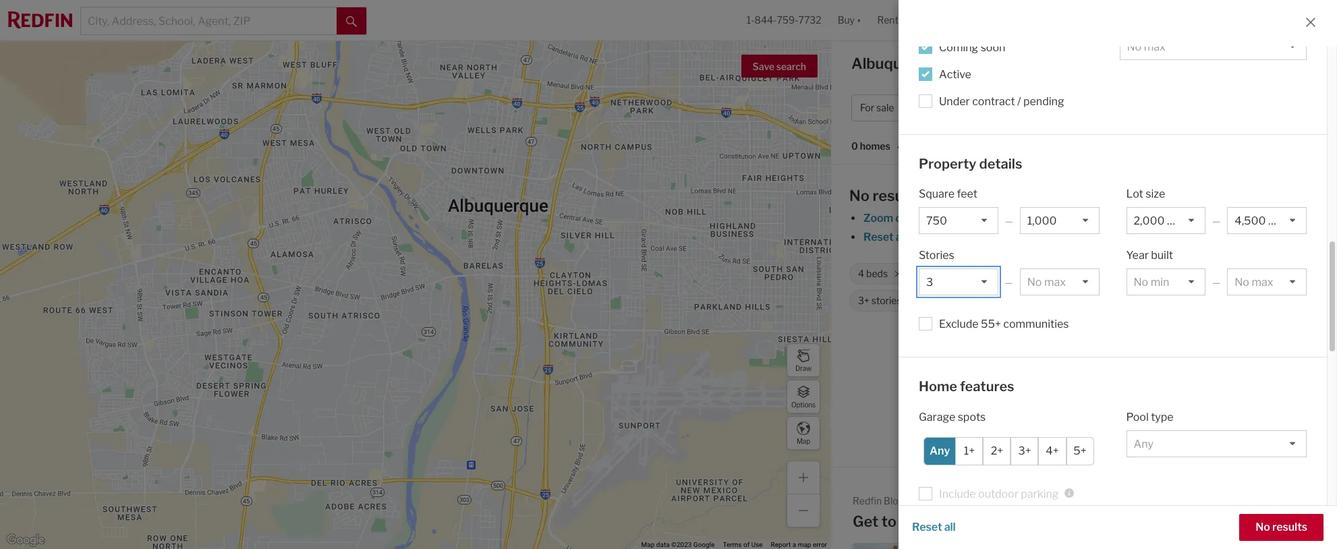 Task type: vqa. For each thing, say whether or not it's contained in the screenshot.
Buy within the dropdown button
no



Task type: describe. For each thing, give the bounding box(es) containing it.
property details
[[919, 156, 1022, 172]]

read
[[1249, 496, 1276, 509]]

market insights | city guide
[[1168, 59, 1314, 72]]

750-1,000 sq. ft.
[[998, 268, 1071, 280]]

1-
[[747, 14, 755, 26]]

save search button
[[741, 55, 818, 78]]

lot
[[1126, 188, 1143, 200]]

spots
[[958, 411, 986, 423]]

2+
[[991, 445, 1003, 457]]

contract
[[972, 95, 1015, 108]]

air conditioning
[[939, 529, 1019, 541]]

redfin blog
[[853, 495, 904, 507]]

exclude 55+ communities
[[939, 318, 1069, 331]]

built
[[1151, 249, 1173, 262]]

home for home features
[[919, 378, 957, 395]]

type for pool type
[[1151, 411, 1174, 423]]

remove
[[955, 231, 993, 244]]

55+
[[981, 318, 1001, 331]]

terms
[[723, 541, 742, 549]]

stories
[[872, 295, 902, 307]]

0 horizontal spatial to
[[882, 513, 897, 530]]

4+ for 4+
[[1046, 445, 1059, 457]]

home type
[[997, 102, 1045, 114]]

remove 2,000 sq. ft.-4,500 sq. ft. lot image
[[1241, 270, 1250, 278]]

parking
[[1021, 487, 1059, 500]]

square feet
[[919, 188, 978, 200]]

data
[[656, 541, 670, 549]]

pool
[[1126, 411, 1149, 423]]

1-844-759-7732
[[747, 14, 822, 26]]

draw button
[[787, 343, 820, 377]]

1 vertical spatial albuquerque,
[[941, 513, 1036, 530]]

— for square feet
[[1005, 215, 1013, 227]]

your
[[1030, 231, 1052, 244]]

price button
[[925, 94, 983, 121]]

garage
[[919, 411, 955, 423]]

3+ for 3+
[[1018, 445, 1031, 457]]

4,500
[[1165, 268, 1193, 280]]

out
[[895, 212, 913, 225]]

active
[[939, 68, 971, 81]]

size
[[1146, 188, 1165, 200]]

5+
[[1074, 445, 1087, 457]]

soon
[[981, 41, 1005, 54]]

reset all filters button
[[863, 231, 940, 244]]

for
[[1031, 55, 1051, 72]]

0 vertical spatial nm
[[949, 55, 975, 72]]

read more link
[[1249, 495, 1316, 511]]

— for stories
[[1005, 277, 1013, 288]]

read more
[[1249, 496, 1305, 509]]

outdoor
[[978, 487, 1019, 500]]

coming soon
[[939, 41, 1005, 54]]

year built
[[1126, 249, 1173, 262]]

of inside zoom out reset all filters or remove one of your filters below to see more homes
[[1017, 231, 1028, 244]]

map button
[[787, 416, 820, 450]]

/
[[1017, 95, 1021, 108]]

include
[[939, 487, 976, 500]]

4
[[858, 268, 864, 280]]

garage spots
[[919, 411, 986, 423]]

city guide link
[[1262, 57, 1317, 74]]

type for home type
[[1026, 102, 1045, 114]]

one
[[996, 231, 1015, 244]]

1-844-759-7732 link
[[747, 14, 822, 26]]

all inside button
[[944, 521, 956, 534]]

sale
[[876, 102, 894, 114]]

property
[[919, 156, 977, 172]]

details
[[979, 156, 1022, 172]]

any
[[930, 445, 950, 457]]

3+ for 3+ stories
[[858, 295, 869, 307]]

0 vertical spatial no
[[849, 187, 870, 204]]

sale
[[1054, 55, 1085, 72]]

options
[[791, 400, 816, 409]]

communities
[[1003, 318, 1069, 331]]

price
[[934, 102, 957, 114]]

7732
[[798, 14, 822, 26]]

draw
[[795, 364, 812, 372]]

reset inside button
[[912, 521, 942, 534]]

for sale
[[860, 102, 894, 114]]

get to know albuquerque, nm
[[853, 513, 1064, 530]]

homes inside zoom out reset all filters or remove one of your filters below to see more homes
[[1181, 231, 1215, 244]]

square
[[919, 188, 955, 200]]

all inside zoom out reset all filters or remove one of your filters below to see more homes
[[896, 231, 907, 244]]

750-
[[998, 268, 1020, 280]]

zoom out reset all filters or remove one of your filters below to see more homes
[[864, 212, 1215, 244]]

Any radio
[[924, 437, 956, 465]]

below
[[1086, 231, 1117, 244]]

for sale button
[[851, 94, 920, 121]]

1,000
[[1020, 268, 1046, 280]]

0 vertical spatial albuquerque,
[[851, 55, 946, 72]]

baths
[[937, 268, 962, 280]]

0
[[851, 141, 858, 152]]

2 filters from the left
[[1055, 231, 1084, 244]]

1 ft. from the left
[[1062, 268, 1071, 280]]

insights
[[1208, 59, 1249, 72]]

— for year built
[[1212, 277, 1221, 288]]

save search
[[753, 61, 806, 72]]

save
[[753, 61, 774, 72]]

redfin
[[853, 495, 882, 507]]

use
[[751, 541, 763, 549]]

lot size
[[1126, 188, 1165, 200]]

a
[[793, 541, 796, 549]]

map for map data ©2023 google
[[641, 541, 655, 549]]

submit search image
[[346, 16, 357, 27]]

get
[[853, 513, 879, 530]]

4+ radio
[[1039, 437, 1066, 465]]



Task type: locate. For each thing, give the bounding box(es) containing it.
1 horizontal spatial no results
[[1256, 521, 1307, 534]]

under
[[939, 95, 970, 108]]

5+ radio
[[1066, 437, 1094, 465]]

0 horizontal spatial map
[[641, 541, 655, 549]]

— left "remove 2,000 sq. ft.-4,500 sq. ft. lot" "icon"
[[1212, 277, 1221, 288]]

all
[[896, 231, 907, 244], [944, 521, 956, 534]]

of
[[1017, 231, 1028, 244], [743, 541, 750, 549]]

— left 1,000
[[1005, 277, 1013, 288]]

0 vertical spatial more
[[1152, 231, 1179, 244]]

1 vertical spatial all
[[944, 521, 956, 534]]

include outdoor parking
[[939, 487, 1059, 500]]

results inside button
[[1272, 521, 1307, 534]]

0 vertical spatial 3+
[[858, 295, 869, 307]]

0 vertical spatial reset
[[864, 231, 894, 244]]

1 vertical spatial of
[[743, 541, 750, 549]]

0 horizontal spatial no
[[849, 187, 870, 204]]

4+ baths
[[924, 268, 962, 280]]

2+ radio
[[983, 437, 1011, 465]]

type right /
[[1026, 102, 1045, 114]]

of left use
[[743, 541, 750, 549]]

1 vertical spatial no results
[[1256, 521, 1307, 534]]

albuquerque, nm homes for sale
[[851, 55, 1085, 72]]

1 vertical spatial reset
[[912, 521, 942, 534]]

0 horizontal spatial 4+
[[924, 268, 935, 280]]

report a map error
[[771, 541, 827, 549]]

results
[[873, 187, 921, 204], [1272, 521, 1307, 534]]

reset
[[864, 231, 894, 244], [912, 521, 942, 534]]

filters up stories
[[909, 231, 939, 244]]

feet
[[957, 188, 978, 200]]

1 horizontal spatial home
[[997, 102, 1023, 114]]

2,000 sq. ft.-4,500 sq. ft. lot
[[1109, 268, 1232, 280]]

— up one
[[1005, 215, 1013, 227]]

©2023
[[671, 541, 692, 549]]

zoom out button
[[863, 212, 913, 225]]

1 horizontal spatial 4+
[[1046, 445, 1059, 457]]

type right pool on the right
[[1151, 411, 1174, 423]]

1 vertical spatial to
[[882, 513, 897, 530]]

4 beds
[[858, 268, 888, 280]]

guide
[[1286, 59, 1314, 72]]

no inside button
[[1256, 521, 1270, 534]]

terms of use link
[[723, 541, 763, 549]]

of right one
[[1017, 231, 1028, 244]]

map for map
[[797, 437, 810, 445]]

google image
[[3, 532, 48, 549]]

no results up zoom out "button" on the top of the page
[[849, 187, 921, 204]]

map data ©2023 google
[[641, 541, 715, 549]]

pending
[[1023, 95, 1064, 108]]

albuquerque,
[[851, 55, 946, 72], [941, 513, 1036, 530]]

3+ stories
[[858, 295, 902, 307]]

1 vertical spatial results
[[1272, 521, 1307, 534]]

844-
[[755, 14, 777, 26]]

homes right 0
[[860, 141, 890, 152]]

albuquerque, up for sale "button"
[[851, 55, 946, 72]]

759-
[[777, 14, 798, 26]]

more inside zoom out reset all filters or remove one of your filters below to see more homes
[[1152, 231, 1179, 244]]

more up "no results" button
[[1278, 496, 1305, 509]]

0 vertical spatial home
[[997, 102, 1023, 114]]

1 vertical spatial map
[[641, 541, 655, 549]]

to down blog
[[882, 513, 897, 530]]

0 horizontal spatial homes
[[860, 141, 890, 152]]

see
[[1132, 231, 1150, 244]]

map down the options
[[797, 437, 810, 445]]

remove 3+ stories image
[[908, 297, 916, 305]]

1 filters from the left
[[909, 231, 939, 244]]

4+ left 5+
[[1046, 445, 1059, 457]]

blog
[[884, 495, 904, 507]]

1+
[[964, 445, 975, 457]]

market insights link
[[1168, 44, 1249, 74]]

remove 4 beds image
[[894, 270, 902, 278]]

1 vertical spatial home
[[919, 378, 957, 395]]

1 horizontal spatial more
[[1278, 496, 1305, 509]]

to
[[1119, 231, 1129, 244], [882, 513, 897, 530]]

nm down parking
[[1039, 513, 1064, 530]]

zoom
[[864, 212, 893, 225]]

City, Address, School, Agent, ZIP search field
[[81, 7, 337, 34]]

conditioning
[[956, 529, 1019, 541]]

1 horizontal spatial reset
[[912, 521, 942, 534]]

0 vertical spatial 4+
[[924, 268, 935, 280]]

— for lot size
[[1212, 215, 1221, 227]]

air
[[939, 529, 954, 541]]

sq. left ft.-
[[1138, 268, 1150, 280]]

1 horizontal spatial sq.
[[1138, 268, 1150, 280]]

map
[[798, 541, 811, 549]]

reset all
[[912, 521, 956, 534]]

1 horizontal spatial 3+
[[1018, 445, 1031, 457]]

sq.
[[1048, 268, 1060, 280], [1138, 268, 1150, 280], [1195, 268, 1207, 280]]

1 horizontal spatial no
[[1256, 521, 1270, 534]]

0 vertical spatial no results
[[849, 187, 921, 204]]

results down read more link
[[1272, 521, 1307, 534]]

option group
[[924, 437, 1094, 465]]

0 horizontal spatial home
[[919, 378, 957, 395]]

0 horizontal spatial nm
[[949, 55, 975, 72]]

1 horizontal spatial of
[[1017, 231, 1028, 244]]

0 horizontal spatial sq.
[[1048, 268, 1060, 280]]

1 horizontal spatial ft.
[[1209, 268, 1218, 280]]

2,000
[[1109, 268, 1136, 280]]

0 vertical spatial results
[[873, 187, 921, 204]]

sq. right 4,500
[[1195, 268, 1207, 280]]

ft. right 1,000
[[1062, 268, 1071, 280]]

—
[[1005, 215, 1013, 227], [1212, 215, 1221, 227], [1005, 277, 1013, 288], [1212, 277, 1221, 288]]

remove 4+ baths image
[[968, 270, 976, 278]]

or
[[942, 231, 953, 244]]

0 horizontal spatial no results
[[849, 187, 921, 204]]

options button
[[787, 380, 820, 414]]

for
[[860, 102, 874, 114]]

3+ radio
[[1011, 437, 1039, 465]]

city
[[1262, 59, 1283, 72]]

terms of use
[[723, 541, 763, 549]]

0 vertical spatial of
[[1017, 231, 1028, 244]]

1 vertical spatial 4+
[[1046, 445, 1059, 457]]

0 horizontal spatial filters
[[909, 231, 939, 244]]

to left see
[[1119, 231, 1129, 244]]

to inside zoom out reset all filters or remove one of your filters below to see more homes
[[1119, 231, 1129, 244]]

1+ radio
[[956, 437, 983, 465]]

map region
[[0, 0, 997, 549]]

0 vertical spatial homes
[[860, 141, 890, 152]]

0 horizontal spatial type
[[1026, 102, 1045, 114]]

pool type
[[1126, 411, 1174, 423]]

homes inside 0 homes •
[[860, 141, 890, 152]]

1 horizontal spatial to
[[1119, 231, 1129, 244]]

homes
[[860, 141, 890, 152], [1181, 231, 1215, 244]]

coming
[[939, 41, 978, 54]]

1 vertical spatial nm
[[1039, 513, 1064, 530]]

google
[[693, 541, 715, 549]]

reset inside zoom out reset all filters or remove one of your filters below to see more homes
[[864, 231, 894, 244]]

results up out
[[873, 187, 921, 204]]

1 vertical spatial 3+
[[1018, 445, 1031, 457]]

0 horizontal spatial all
[[896, 231, 907, 244]]

4+ for 4+ baths
[[924, 268, 935, 280]]

1 horizontal spatial homes
[[1181, 231, 1215, 244]]

3+ left the stories
[[858, 295, 869, 307]]

ft.-
[[1152, 268, 1165, 280]]

filters right your
[[1055, 231, 1084, 244]]

nm down coming
[[949, 55, 975, 72]]

1 horizontal spatial all
[[944, 521, 956, 534]]

2 sq. from the left
[[1138, 268, 1150, 280]]

2 horizontal spatial sq.
[[1195, 268, 1207, 280]]

1 vertical spatial more
[[1278, 496, 1305, 509]]

search
[[776, 61, 806, 72]]

report a map error link
[[771, 541, 827, 549]]

home for home type
[[997, 102, 1023, 114]]

•
[[897, 141, 900, 153]]

0 horizontal spatial more
[[1152, 231, 1179, 244]]

map
[[797, 437, 810, 445], [641, 541, 655, 549]]

0 vertical spatial map
[[797, 437, 810, 445]]

— up 'lot' on the right of page
[[1212, 215, 1221, 227]]

albuquerque, down outdoor
[[941, 513, 1036, 530]]

1 vertical spatial type
[[1151, 411, 1174, 423]]

home inside button
[[997, 102, 1023, 114]]

0 horizontal spatial 3+
[[858, 295, 869, 307]]

option group containing any
[[924, 437, 1094, 465]]

3+ inside option
[[1018, 445, 1031, 457]]

1 vertical spatial no
[[1256, 521, 1270, 534]]

0 horizontal spatial ft.
[[1062, 268, 1071, 280]]

0 horizontal spatial reset
[[864, 231, 894, 244]]

homes up 4,500
[[1181, 231, 1215, 244]]

no results inside button
[[1256, 521, 1307, 534]]

4+ inside option
[[1046, 445, 1059, 457]]

type
[[1026, 102, 1045, 114], [1151, 411, 1174, 423]]

no down read
[[1256, 521, 1270, 534]]

1 horizontal spatial type
[[1151, 411, 1174, 423]]

4+ down stories
[[924, 268, 935, 280]]

0 vertical spatial type
[[1026, 102, 1045, 114]]

map inside button
[[797, 437, 810, 445]]

more up built
[[1152, 231, 1179, 244]]

features
[[960, 378, 1014, 395]]

map left data
[[641, 541, 655, 549]]

ft.
[[1062, 268, 1071, 280], [1209, 268, 1218, 280]]

2 ft. from the left
[[1209, 268, 1218, 280]]

0 vertical spatial to
[[1119, 231, 1129, 244]]

no up zoom
[[849, 187, 870, 204]]

1 vertical spatial homes
[[1181, 231, 1215, 244]]

beds
[[866, 268, 888, 280]]

home features
[[919, 378, 1014, 395]]

more
[[1152, 231, 1179, 244], [1278, 496, 1305, 509]]

no results button
[[1240, 514, 1324, 541]]

3+ right 2+ radio at the right
[[1018, 445, 1031, 457]]

1 horizontal spatial map
[[797, 437, 810, 445]]

no results down read more link
[[1256, 521, 1307, 534]]

0 horizontal spatial results
[[873, 187, 921, 204]]

list box
[[1120, 33, 1307, 60], [919, 207, 998, 234], [1020, 207, 1099, 234], [1126, 207, 1206, 234], [1227, 207, 1307, 234], [919, 269, 998, 295], [1020, 269, 1099, 295], [1126, 269, 1206, 295], [1227, 269, 1307, 295], [1126, 430, 1307, 457]]

sq. right 1,000
[[1048, 268, 1060, 280]]

3 sq. from the left
[[1195, 268, 1207, 280]]

no
[[849, 187, 870, 204], [1256, 521, 1270, 534]]

1 sq. from the left
[[1048, 268, 1060, 280]]

0 homes •
[[851, 141, 900, 153]]

1 horizontal spatial results
[[1272, 521, 1307, 534]]

error
[[813, 541, 827, 549]]

ft. left 'lot' on the right of page
[[1209, 268, 1218, 280]]

4+
[[924, 268, 935, 280], [1046, 445, 1059, 457]]

0 horizontal spatial of
[[743, 541, 750, 549]]

1 horizontal spatial filters
[[1055, 231, 1084, 244]]

0 vertical spatial all
[[896, 231, 907, 244]]

stories
[[919, 249, 955, 262]]

type inside button
[[1026, 102, 1045, 114]]

home type button
[[988, 94, 1071, 121]]

1 horizontal spatial nm
[[1039, 513, 1064, 530]]



